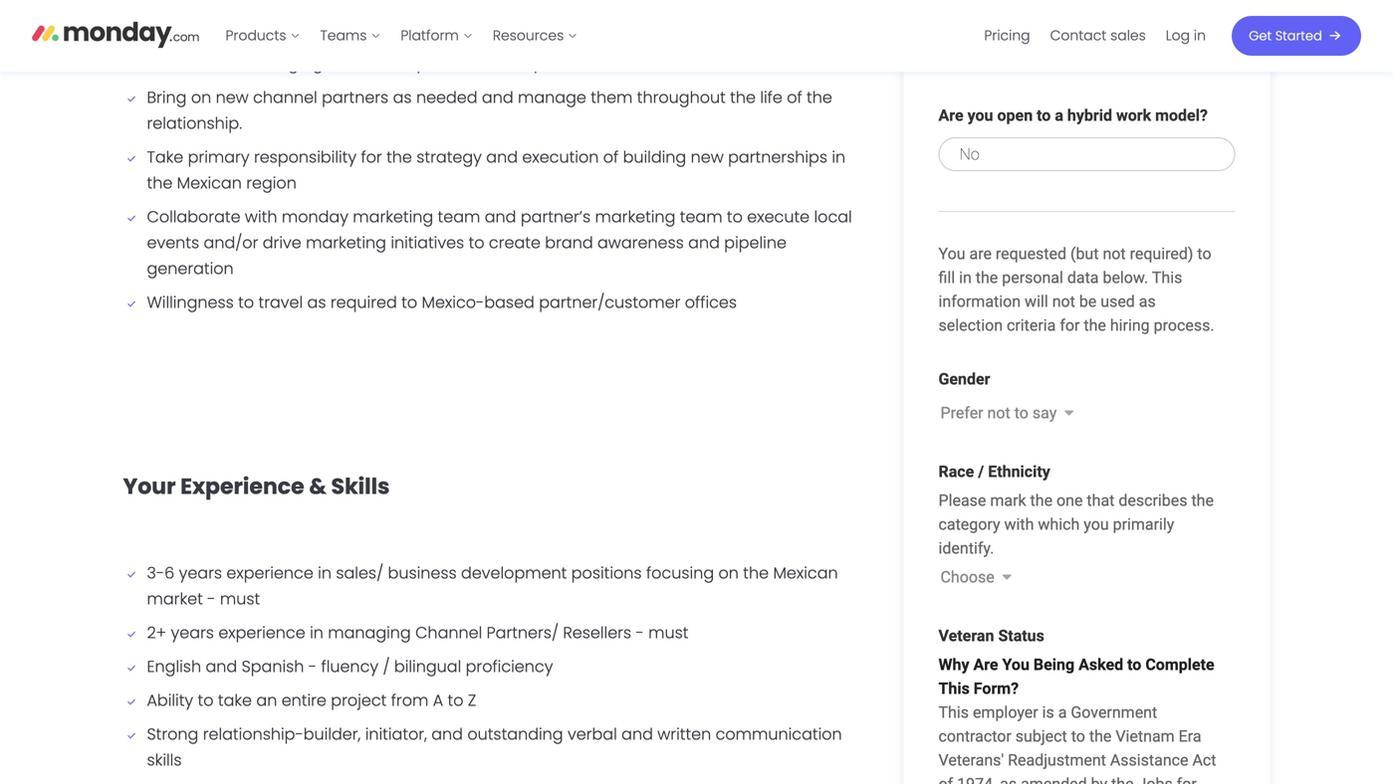 Task type: describe. For each thing, give the bounding box(es) containing it.
manage inside lead deal reviews for strategic opportunities and define the best approach to manage deals while leveraging the monday.com and the partner team
[[763, 26, 832, 49]]

list containing products
[[216, 0, 588, 72]]

positions
[[571, 562, 642, 584]]

builder,
[[303, 723, 361, 746]]

- inside 3-6 years experience in sales/ business development positions focusing on the mexican market - must
[[207, 588, 216, 610]]

in inside 3-6 years experience in sales/ business development positions focusing on the mexican market - must
[[318, 562, 332, 584]]

reviews
[[229, 26, 288, 49]]

drive
[[263, 231, 301, 254]]

take primary responsibility for the strategy and execution of building new partnerships in the mexican region
[[147, 146, 846, 194]]

manage inside bring on new channel partners as needed and manage them throughout the life of the relationship.
[[518, 86, 586, 108]]

focusing
[[646, 562, 714, 584]]

and inside bring on new channel partners as needed and manage them throughout the life of the relationship.
[[482, 86, 513, 108]]

while
[[194, 52, 235, 75]]

english and spanish - fluency / bilingual proficiency
[[147, 656, 553, 678]]

execute
[[747, 205, 810, 228]]

partners/
[[487, 622, 559, 644]]

on inside 3-6 years experience in sales/ business development positions focusing on the mexican market - must
[[718, 562, 739, 584]]

english
[[147, 656, 201, 678]]

to left z
[[448, 689, 464, 712]]

for for strategic
[[292, 26, 313, 49]]

contact sales button
[[1040, 20, 1156, 52]]

collaborate
[[147, 205, 241, 228]]

proficiency
[[466, 656, 553, 678]]

region
[[246, 172, 297, 194]]

marketing down monday
[[306, 231, 386, 254]]

to left take
[[198, 689, 214, 712]]

started
[[1275, 27, 1322, 45]]

the down resources
[[504, 52, 529, 75]]

awareness
[[597, 231, 684, 254]]

brand
[[545, 231, 593, 254]]

events
[[147, 231, 199, 254]]

your experience & skills
[[123, 471, 390, 502]]

travel
[[258, 291, 303, 313]]

get started button
[[1232, 16, 1361, 56]]

in inside take primary responsibility for the strategy and execution of building new partnerships in the mexican region
[[832, 146, 846, 168]]

strong
[[147, 723, 198, 746]]

main element
[[216, 0, 1361, 72]]

the right life
[[807, 86, 832, 108]]

&
[[309, 471, 326, 502]]

ability to take an entire project from a to z
[[147, 689, 476, 712]]

relationship-
[[203, 723, 303, 746]]

must inside 3-6 years experience in sales/ business development positions focusing on the mexican market - must
[[220, 588, 260, 610]]

spanish
[[242, 656, 304, 678]]

local
[[814, 205, 852, 228]]

sales
[[1110, 26, 1146, 45]]

required
[[330, 291, 397, 313]]

platform
[[401, 26, 459, 45]]

written
[[657, 723, 711, 746]]

monday
[[282, 205, 348, 228]]

business
[[388, 562, 457, 584]]

the down teams
[[327, 52, 353, 75]]

based
[[484, 291, 535, 313]]

products link
[[216, 20, 310, 52]]

to left mexico- on the top
[[401, 291, 417, 313]]

partner/customer
[[539, 291, 680, 313]]

3-
[[147, 562, 164, 584]]

mexican inside 3-6 years experience in sales/ business development positions focusing on the mexican market - must
[[773, 562, 838, 584]]

contact sales
[[1050, 26, 1146, 45]]

needed
[[416, 86, 477, 108]]

3-6 years experience in sales/ business development positions focusing on the mexican market - must
[[147, 562, 838, 610]]

offices
[[685, 291, 737, 313]]

sales/
[[336, 562, 383, 584]]

throughout
[[637, 86, 726, 108]]

the down take
[[147, 172, 173, 194]]

partner
[[534, 52, 592, 75]]

and down opportunities
[[468, 52, 499, 75]]

1 vertical spatial as
[[307, 291, 326, 313]]

skills
[[147, 749, 182, 772]]

an
[[256, 689, 277, 712]]

0 horizontal spatial team
[[438, 205, 480, 228]]

in up fluency
[[310, 622, 323, 644]]

to up the pipeline
[[727, 205, 743, 228]]

communication
[[716, 723, 842, 746]]

resellers
[[563, 622, 631, 644]]

platform link
[[391, 20, 483, 52]]

to left the travel
[[238, 291, 254, 313]]

responsibility
[[254, 146, 357, 168]]

log in
[[1166, 26, 1206, 45]]

entire
[[281, 689, 326, 712]]

partner's
[[521, 205, 591, 228]]

them
[[591, 86, 633, 108]]

and left the pipeline
[[688, 231, 720, 254]]

bring
[[147, 86, 187, 108]]

create
[[489, 231, 541, 254]]

of inside take primary responsibility for the strategy and execution of building new partnerships in the mexican region
[[603, 146, 619, 168]]

6
[[164, 562, 174, 584]]

1 vertical spatial years
[[171, 622, 214, 644]]

the left strategy
[[386, 146, 412, 168]]

strategy
[[416, 146, 482, 168]]

leveraging
[[239, 52, 323, 75]]

teams link
[[310, 20, 391, 52]]

and right verbal on the bottom of the page
[[621, 723, 653, 746]]

from
[[391, 689, 429, 712]]

2 horizontal spatial team
[[680, 205, 722, 228]]

opportunities
[[392, 26, 497, 49]]

log in link
[[1156, 20, 1216, 52]]

mexico-
[[422, 291, 484, 313]]

life
[[760, 86, 782, 108]]

and down a
[[431, 723, 463, 746]]

the inside 3-6 years experience in sales/ business development positions focusing on the mexican market - must
[[743, 562, 769, 584]]

and/or
[[204, 231, 258, 254]]



Task type: locate. For each thing, give the bounding box(es) containing it.
team up 'awareness'
[[680, 205, 722, 228]]

in up local
[[832, 146, 846, 168]]

market
[[147, 588, 203, 610]]

the left best
[[591, 26, 617, 49]]

take
[[218, 689, 252, 712]]

log
[[1166, 26, 1190, 45]]

and up take
[[206, 656, 237, 678]]

in inside list
[[1194, 26, 1206, 45]]

in right log
[[1194, 26, 1206, 45]]

bilingual
[[394, 656, 461, 678]]

in
[[1194, 26, 1206, 45], [832, 146, 846, 168], [318, 562, 332, 584], [310, 622, 323, 644]]

for inside take primary responsibility for the strategy and execution of building new partnerships in the mexican region
[[361, 146, 382, 168]]

to left the create
[[469, 231, 484, 254]]

primary
[[188, 146, 249, 168]]

initiatives
[[391, 231, 464, 254]]

and left define
[[501, 26, 533, 49]]

channel
[[253, 86, 317, 108]]

managing
[[328, 622, 411, 644]]

development
[[461, 562, 567, 584]]

of right life
[[787, 86, 802, 108]]

for inside lead deal reviews for strategic opportunities and define the best approach to manage deals while leveraging the monday.com and the partner team
[[292, 26, 313, 49]]

and down bring on new channel partners as needed and manage them throughout the life of the relationship. at top
[[486, 146, 518, 168]]

1 list from the left
[[216, 0, 588, 72]]

and inside take primary responsibility for the strategy and execution of building new partnerships in the mexican region
[[486, 146, 518, 168]]

- right "market" at the bottom left of page
[[207, 588, 216, 610]]

of left building
[[603, 146, 619, 168]]

must
[[220, 588, 260, 610], [648, 622, 689, 644]]

team inside lead deal reviews for strategic opportunities and define the best approach to manage deals while leveraging the monday.com and the partner team
[[597, 52, 639, 75]]

z
[[468, 689, 476, 712]]

new down while
[[216, 86, 249, 108]]

1 horizontal spatial as
[[393, 86, 412, 108]]

2 vertical spatial -
[[308, 656, 317, 678]]

monday.com
[[357, 52, 463, 75]]

strategic
[[318, 26, 388, 49]]

-
[[207, 588, 216, 610], [636, 622, 644, 644], [308, 656, 317, 678]]

experience inside 3-6 years experience in sales/ business development positions focusing on the mexican market - must
[[226, 562, 313, 584]]

1 horizontal spatial on
[[718, 562, 739, 584]]

and down lead deal reviews for strategic opportunities and define the best approach to manage deals while leveraging the monday.com and the partner team
[[482, 86, 513, 108]]

1 horizontal spatial list
[[974, 0, 1216, 72]]

team
[[597, 52, 639, 75], [438, 205, 480, 228], [680, 205, 722, 228]]

mexican
[[177, 172, 242, 194], [773, 562, 838, 584]]

on inside bring on new channel partners as needed and manage them throughout the life of the relationship.
[[191, 86, 211, 108]]

for for the
[[361, 146, 382, 168]]

manage
[[763, 26, 832, 49], [518, 86, 586, 108]]

1 vertical spatial must
[[648, 622, 689, 644]]

1 vertical spatial -
[[636, 622, 644, 644]]

team up initiatives
[[438, 205, 480, 228]]

to inside lead deal reviews for strategic opportunities and define the best approach to manage deals while leveraging the monday.com and the partner team
[[743, 26, 759, 49]]

generation
[[147, 257, 234, 280]]

0 vertical spatial manage
[[763, 26, 832, 49]]

0 horizontal spatial -
[[207, 588, 216, 610]]

manage up life
[[763, 26, 832, 49]]

channel
[[415, 622, 482, 644]]

skills
[[331, 471, 390, 502]]

willingness to travel as required to mexico-based partner/customer offices
[[147, 291, 737, 313]]

0 horizontal spatial of
[[603, 146, 619, 168]]

take
[[147, 146, 183, 168]]

- up ability to take an entire project from a to z
[[308, 656, 317, 678]]

pipeline
[[724, 231, 787, 254]]

get
[[1249, 27, 1272, 45]]

1 vertical spatial manage
[[518, 86, 586, 108]]

1 horizontal spatial mexican
[[773, 562, 838, 584]]

years inside 3-6 years experience in sales/ business development positions focusing on the mexican market - must
[[179, 562, 222, 584]]

0 horizontal spatial on
[[191, 86, 211, 108]]

0 vertical spatial new
[[216, 86, 249, 108]]

2 horizontal spatial -
[[636, 622, 644, 644]]

the right focusing
[[743, 562, 769, 584]]

as
[[393, 86, 412, 108], [307, 291, 326, 313]]

manage down the partner
[[518, 86, 586, 108]]

2 list from the left
[[974, 0, 1216, 72]]

the
[[591, 26, 617, 49], [327, 52, 353, 75], [504, 52, 529, 75], [730, 86, 756, 108], [807, 86, 832, 108], [386, 146, 412, 168], [147, 172, 173, 194], [743, 562, 769, 584]]

partners
[[322, 86, 389, 108]]

1 vertical spatial mexican
[[773, 562, 838, 584]]

as down monday.com
[[393, 86, 412, 108]]

relationship.
[[147, 112, 242, 134]]

teams
[[320, 26, 367, 45]]

1 vertical spatial for
[[361, 146, 382, 168]]

0 horizontal spatial list
[[216, 0, 588, 72]]

1 vertical spatial new
[[691, 146, 724, 168]]

1 horizontal spatial for
[[361, 146, 382, 168]]

1 horizontal spatial manage
[[763, 26, 832, 49]]

1 vertical spatial on
[[718, 562, 739, 584]]

0 horizontal spatial manage
[[518, 86, 586, 108]]

experience
[[226, 562, 313, 584], [218, 622, 305, 644]]

on right focusing
[[718, 562, 739, 584]]

1 horizontal spatial new
[[691, 146, 724, 168]]

define
[[537, 26, 587, 49]]

1 horizontal spatial must
[[648, 622, 689, 644]]

get started
[[1249, 27, 1322, 45]]

0 vertical spatial -
[[207, 588, 216, 610]]

of inside bring on new channel partners as needed and manage them throughout the life of the relationship.
[[787, 86, 802, 108]]

0 horizontal spatial as
[[307, 291, 326, 313]]

and up the create
[[485, 205, 516, 228]]

must right "market" at the bottom left of page
[[220, 588, 260, 610]]

1 horizontal spatial team
[[597, 52, 639, 75]]

mexican inside take primary responsibility for the strategy and execution of building new partnerships in the mexican region
[[177, 172, 242, 194]]

new inside take primary responsibility for the strategy and execution of building new partnerships in the mexican region
[[691, 146, 724, 168]]

and
[[501, 26, 533, 49], [468, 52, 499, 75], [482, 86, 513, 108], [486, 146, 518, 168], [485, 205, 516, 228], [688, 231, 720, 254], [206, 656, 237, 678], [431, 723, 463, 746], [621, 723, 653, 746]]

1 vertical spatial of
[[603, 146, 619, 168]]

list containing pricing
[[974, 0, 1216, 72]]

for down partners
[[361, 146, 382, 168]]

as right the travel
[[307, 291, 326, 313]]

approach
[[660, 26, 739, 49]]

0 vertical spatial years
[[179, 562, 222, 584]]

0 vertical spatial for
[[292, 26, 313, 49]]

- right resellers
[[636, 622, 644, 644]]

project
[[331, 689, 387, 712]]

initiator,
[[365, 723, 427, 746]]

0 horizontal spatial mexican
[[177, 172, 242, 194]]

deal
[[189, 26, 224, 49]]

a
[[433, 689, 443, 712]]

0 vertical spatial of
[[787, 86, 802, 108]]

0 horizontal spatial must
[[220, 588, 260, 610]]

experience
[[180, 471, 304, 502]]

new right building
[[691, 146, 724, 168]]

products
[[226, 26, 286, 45]]

team down best
[[597, 52, 639, 75]]

fluency
[[321, 656, 378, 678]]

for up leveraging
[[292, 26, 313, 49]]

on
[[191, 86, 211, 108], [718, 562, 739, 584]]

list
[[216, 0, 588, 72], [974, 0, 1216, 72]]

1 horizontal spatial -
[[308, 656, 317, 678]]

in left 'sales/'
[[318, 562, 332, 584]]

pricing
[[984, 26, 1030, 45]]

experience up spanish
[[218, 622, 305, 644]]

years right the 6
[[179, 562, 222, 584]]

2+
[[147, 622, 166, 644]]

best
[[621, 26, 655, 49]]

ability
[[147, 689, 193, 712]]

experience down your experience & skills
[[226, 562, 313, 584]]

collaborate with monday marketing team and partner's marketing team to execute local events and/or drive marketing initiatives to create brand awareness and pipeline generation
[[147, 205, 852, 280]]

/
[[383, 656, 390, 678]]

must down focusing
[[648, 622, 689, 644]]

willingness
[[147, 291, 234, 313]]

0 horizontal spatial for
[[292, 26, 313, 49]]

years right 2+ at the bottom of page
[[171, 622, 214, 644]]

1 vertical spatial experience
[[218, 622, 305, 644]]

verbal
[[568, 723, 617, 746]]

with
[[245, 205, 277, 228]]

resources link
[[483, 20, 588, 52]]

monday.com logo image
[[32, 13, 200, 55]]

marketing up 'awareness'
[[595, 205, 675, 228]]

outstanding
[[467, 723, 563, 746]]

the left life
[[730, 86, 756, 108]]

0 vertical spatial mexican
[[177, 172, 242, 194]]

on up relationship.
[[191, 86, 211, 108]]

resources
[[493, 26, 564, 45]]

execution
[[522, 146, 599, 168]]

1 horizontal spatial of
[[787, 86, 802, 108]]

pricing link
[[974, 20, 1040, 52]]

deals
[[147, 52, 190, 75]]

marketing up initiatives
[[353, 205, 433, 228]]

as inside bring on new channel partners as needed and manage them throughout the life of the relationship.
[[393, 86, 412, 108]]

lead
[[147, 26, 185, 49]]

0 horizontal spatial new
[[216, 86, 249, 108]]

strong relationship-builder, initiator, and outstanding verbal and written communication skills
[[147, 723, 842, 772]]

2+ years experience in managing channel partners/ resellers - must
[[147, 622, 689, 644]]

new inside bring on new channel partners as needed and manage them throughout the life of the relationship.
[[216, 86, 249, 108]]

0 vertical spatial on
[[191, 86, 211, 108]]

0 vertical spatial experience
[[226, 562, 313, 584]]

contact
[[1050, 26, 1107, 45]]

to right approach
[[743, 26, 759, 49]]

0 vertical spatial must
[[220, 588, 260, 610]]

0 vertical spatial as
[[393, 86, 412, 108]]



Task type: vqa. For each thing, say whether or not it's contained in the screenshot.
Platform link
yes



